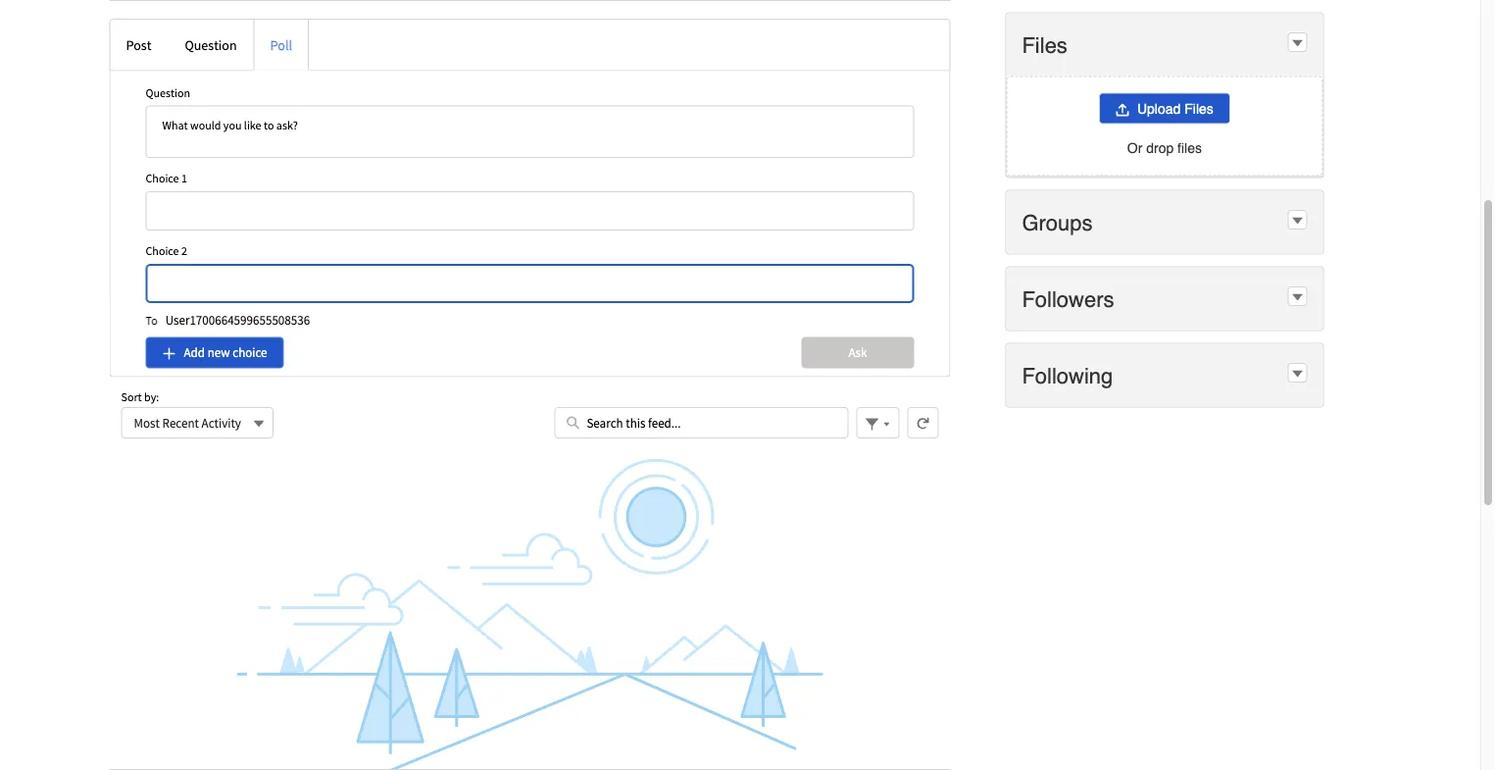 Task type: vqa. For each thing, say whether or not it's contained in the screenshot.
0 for Following 0
no



Task type: locate. For each thing, give the bounding box(es) containing it.
2 text default image from the top
[[1291, 290, 1305, 304]]

1 text default image from the top
[[1291, 36, 1305, 50]]

sort
[[121, 389, 142, 405]]

add
[[184, 344, 205, 360]]

1
[[181, 171, 187, 186]]

tab list
[[109, 0, 951, 1]]

1 vertical spatial question
[[146, 85, 190, 100]]

Choice 2 text field
[[146, 264, 915, 303]]

question link
[[168, 20, 254, 70]]

1 vertical spatial text default image
[[1291, 290, 1305, 304]]

1 vertical spatial files
[[1185, 101, 1214, 116]]

3 text default image from the top
[[1291, 367, 1305, 381]]

0 vertical spatial files
[[1023, 32, 1068, 57]]

choice left 2
[[146, 243, 179, 259]]

text default image for files
[[1291, 36, 1305, 50]]

question
[[185, 36, 237, 53], [146, 85, 190, 100]]

text default image inside files element
[[1291, 36, 1305, 50]]

choice 1
[[146, 171, 187, 186]]

2 vertical spatial text default image
[[1291, 367, 1305, 381]]

files
[[1023, 32, 1068, 57], [1185, 101, 1214, 116]]

0 vertical spatial text default image
[[1291, 36, 1305, 50]]

2 choice from the top
[[146, 243, 179, 259]]

0 vertical spatial choice
[[146, 171, 179, 186]]

1 vertical spatial choice
[[146, 243, 179, 259]]

ask button
[[802, 337, 915, 368]]

question down post link
[[146, 85, 190, 100]]

groups link
[[1023, 209, 1097, 236]]

1 horizontal spatial files
[[1185, 101, 1214, 116]]

question left poll
[[185, 36, 237, 53]]

text default image for following
[[1291, 367, 1305, 381]]

or
[[1128, 140, 1143, 156]]

choice left 1
[[146, 171, 179, 186]]

poll link
[[254, 20, 309, 70]]

choice
[[146, 171, 179, 186], [146, 243, 179, 259]]

files
[[1178, 140, 1203, 156]]

2
[[181, 243, 187, 259]]

most recent activity
[[134, 415, 241, 431]]

tab panel
[[109, 19, 951, 770]]

text default image
[[1291, 36, 1305, 50], [1291, 290, 1305, 304], [1291, 367, 1305, 381]]

1 choice from the top
[[146, 171, 179, 186]]

drop
[[1147, 140, 1174, 156]]



Task type: describe. For each thing, give the bounding box(es) containing it.
choice for choice 2
[[146, 243, 179, 259]]

Question text field
[[146, 106, 915, 158]]

followers link
[[1023, 285, 1119, 312]]

choice for choice 1
[[146, 171, 179, 186]]

upload
[[1138, 101, 1181, 116]]

text default image
[[1291, 214, 1305, 228]]

files element
[[1006, 12, 1325, 178]]

post link
[[110, 20, 168, 70]]

text default image for followers
[[1291, 290, 1305, 304]]

files link
[[1023, 31, 1072, 58]]

or drop files
[[1128, 140, 1203, 156]]

new
[[208, 344, 230, 360]]

choice 2
[[146, 243, 187, 259]]

groups
[[1023, 210, 1093, 235]]

add new choice button
[[146, 337, 284, 368]]

sort by:
[[121, 389, 159, 405]]

activity
[[202, 415, 241, 431]]

Sort by: button
[[121, 407, 274, 439]]

choice
[[233, 344, 267, 360]]

recent
[[162, 415, 199, 431]]

following link
[[1023, 362, 1118, 389]]

add new choice
[[184, 344, 267, 360]]

to
[[146, 313, 158, 328]]

post
[[126, 36, 151, 53]]

following
[[1023, 363, 1114, 388]]

Search this feed... search field
[[555, 407, 849, 439]]

most
[[134, 415, 160, 431]]

followers
[[1023, 286, 1115, 311]]

ask
[[849, 344, 868, 360]]

user1700664599655508536
[[165, 312, 310, 328]]

upload files
[[1138, 101, 1214, 116]]

to user1700664599655508536
[[146, 312, 310, 328]]

poll
[[270, 36, 292, 53]]

0 horizontal spatial files
[[1023, 32, 1068, 57]]

0 vertical spatial question
[[185, 36, 237, 53]]

by:
[[144, 389, 159, 405]]

Choice 1 text field
[[146, 191, 915, 231]]

tab panel containing post
[[109, 19, 951, 770]]



